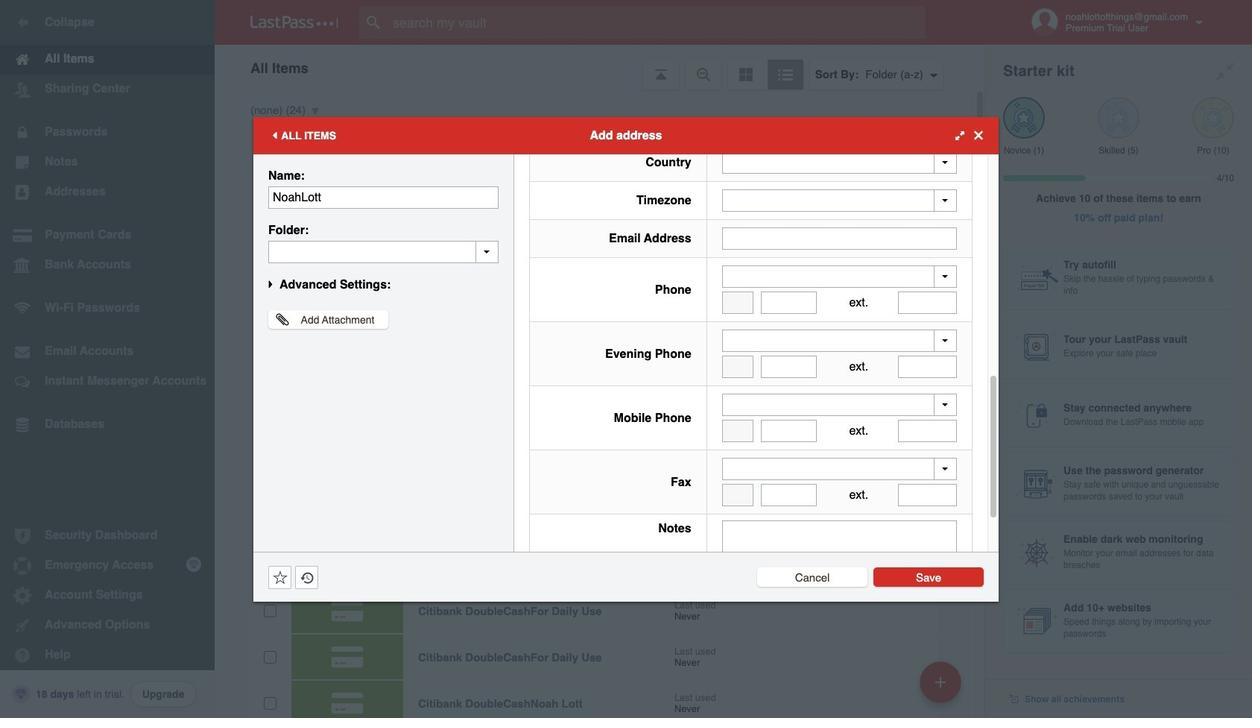 Task type: describe. For each thing, give the bounding box(es) containing it.
main navigation navigation
[[0, 0, 215, 718]]

lastpass image
[[251, 16, 339, 29]]

new item image
[[936, 677, 946, 687]]



Task type: locate. For each thing, give the bounding box(es) containing it.
search my vault text field
[[359, 6, 955, 39]]

None text field
[[722, 227, 958, 250], [899, 292, 958, 314], [722, 356, 754, 378], [899, 356, 958, 378], [761, 420, 818, 442], [722, 484, 754, 506], [899, 484, 958, 506], [722, 521, 958, 613], [722, 227, 958, 250], [899, 292, 958, 314], [722, 356, 754, 378], [899, 356, 958, 378], [761, 420, 818, 442], [722, 484, 754, 506], [899, 484, 958, 506], [722, 521, 958, 613]]

None text field
[[268, 186, 499, 208], [268, 241, 499, 263], [722, 292, 754, 314], [761, 292, 818, 314], [761, 356, 818, 378], [722, 420, 754, 442], [899, 420, 958, 442], [761, 484, 818, 506], [268, 186, 499, 208], [268, 241, 499, 263], [722, 292, 754, 314], [761, 292, 818, 314], [761, 356, 818, 378], [722, 420, 754, 442], [899, 420, 958, 442], [761, 484, 818, 506]]

Search search field
[[359, 6, 955, 39]]

vault options navigation
[[215, 45, 986, 89]]

new item navigation
[[915, 657, 971, 718]]

dialog
[[254, 0, 999, 623]]



Task type: vqa. For each thing, say whether or not it's contained in the screenshot.
New Item icon
yes



